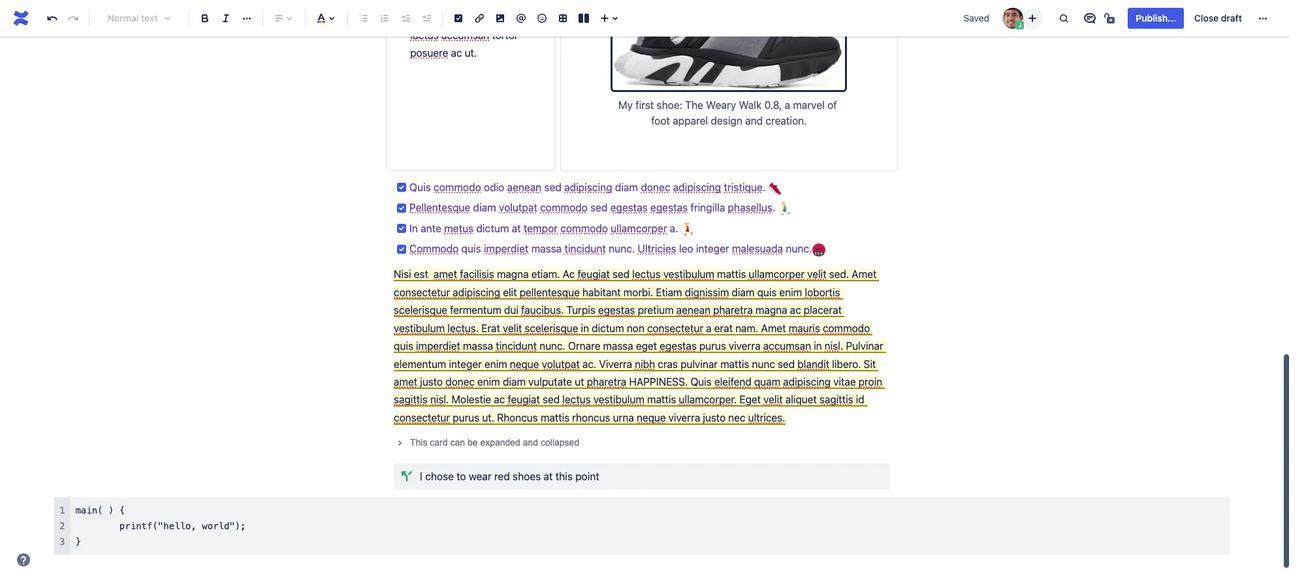 Task type: locate. For each thing, give the bounding box(es) containing it.
close
[[1195, 12, 1219, 24]]

nisi est  amet facilisis magna etiam. ac feugiat sed lectus vestibulum mattis ullamcorper velit sed. amet consectetur adipiscing elit pellentesque habitant morbi. etiam dignissim diam quis enim lobortis scelerisque fermentum dui faucibus. turpis egestas pretium aenean pharetra magna ac placerat vestibulum lectus. erat velit scelerisque in dictum non consectetur a erat nam. amet mauris commodo quis imperdiet massa tincidunt nunc. ornare massa eget egestas purus viverra accumsan in nisl. pulvinar elementum integer enim neque volutpat ac. viverra nibh cras pulvinar mattis nunc sed blandit libero. sit amet justo donec enim diam vulputate ut pharetra happiness. quis eleifend quam adipiscing vitae proin sagittis nisl. molestie ac feugiat sed lectus vestibulum mattis ullamcorper. eget velit aliquet sagittis id consectetur purus ut. rhoncus mattis rhoncus urna neque viverra justo nec ultrices.
[[394, 269, 886, 424]]

phasellus.
[[728, 202, 776, 214]]

nunc. right malesuada
[[786, 243, 812, 255]]

quis
[[462, 243, 481, 255], [758, 287, 777, 298], [394, 340, 413, 352]]

nisl. left molestie
[[430, 394, 449, 406]]

close draft
[[1195, 12, 1243, 24]]

tincidunt
[[565, 243, 606, 255], [496, 340, 537, 352]]

donec up a.
[[641, 181, 671, 193]]

lectus up morbi.
[[633, 269, 661, 281]]

1 horizontal spatial accumsan
[[763, 340, 811, 352]]

donec
[[641, 181, 671, 193], [446, 376, 475, 388]]

0 horizontal spatial scelerisque
[[394, 305, 448, 316]]

undo ⌘z image
[[44, 10, 60, 26]]

ac right posuere at the top of page
[[451, 47, 462, 59]]

ullamcorper
[[611, 223, 667, 234], [749, 269, 805, 281]]

0 vertical spatial in
[[581, 323, 589, 334]]

quis up nam.
[[758, 287, 777, 298]]

0 horizontal spatial volutpat
[[499, 202, 538, 214]]

1 vertical spatial aenean
[[677, 305, 711, 316]]

:face_with_symbols_over_mouth: image
[[812, 244, 826, 257]]

blandit
[[798, 358, 830, 370]]

volutpat inside 'nisi est  amet facilisis magna etiam. ac feugiat sed lectus vestibulum mattis ullamcorper velit sed. amet consectetur adipiscing elit pellentesque habitant morbi. etiam dignissim diam quis enim lobortis scelerisque fermentum dui faucibus. turpis egestas pretium aenean pharetra magna ac placerat vestibulum lectus. erat velit scelerisque in dictum non consectetur a erat nam. amet mauris commodo quis imperdiet massa tincidunt nunc. ornare massa eget egestas purus viverra accumsan in nisl. pulvinar elementum integer enim neque volutpat ac. viverra nibh cras pulvinar mattis nunc sed blandit libero. sit amet justo donec enim diam vulputate ut pharetra happiness. quis eleifend quam adipiscing vitae proin sagittis nisl. molestie ac feugiat sed lectus vestibulum mattis ullamcorper. eget velit aliquet sagittis id consectetur purus ut. rhoncus mattis rhoncus urna neque viverra justo nec ultrices.'
[[542, 358, 580, 370]]

ornare
[[568, 340, 601, 352]]

1 horizontal spatial viverra
[[729, 340, 761, 352]]

0 horizontal spatial feugiat
[[508, 394, 540, 406]]

justo down the ullamcorper.
[[703, 412, 726, 424]]

magna up nam.
[[756, 305, 788, 316]]

ac up mauris on the right bottom
[[790, 305, 801, 316]]

0 horizontal spatial ut.
[[465, 47, 477, 59]]

diam
[[615, 181, 638, 193], [473, 202, 496, 214], [732, 287, 755, 298], [503, 376, 526, 388]]

luctus
[[410, 29, 439, 41]]

sagittis down vitae
[[820, 394, 854, 406]]

velit down 'quam'
[[764, 394, 783, 406]]

at left the "tempor"
[[512, 223, 521, 234]]

pellentesque
[[520, 287, 580, 298]]

tempor
[[524, 223, 558, 234]]

more formatting image
[[239, 10, 255, 26]]

ut. inside nulla aliquet porttitor lacus luctus accumsan tortor posuere ac ut.
[[465, 47, 477, 59]]

imperdiet up "elementum" on the left bottom of the page
[[416, 340, 460, 352]]

vestibulum
[[664, 269, 715, 281], [394, 323, 445, 334], [594, 394, 645, 406]]

dignissim
[[685, 287, 729, 298]]

ac
[[451, 47, 462, 59], [790, 305, 801, 316], [494, 394, 505, 406]]

etiam
[[656, 287, 682, 298]]

0 horizontal spatial sagittis
[[394, 394, 428, 406]]

ullamcorper up ultricies
[[611, 223, 667, 234]]

scelerisque down est
[[394, 305, 448, 316]]

molestie
[[452, 394, 491, 406]]

0 horizontal spatial vestibulum
[[394, 323, 445, 334]]

pharetra up the 'erat'
[[714, 305, 753, 316]]

0 horizontal spatial imperdiet
[[416, 340, 460, 352]]

ac
[[563, 269, 575, 281]]

0 horizontal spatial integer
[[449, 358, 482, 370]]

justo down "elementum" on the left bottom of the page
[[420, 376, 443, 388]]

egestas up commodo quis imperdiet massa tincidunt nunc. ultricies leo integer malesuada nunc.
[[611, 202, 648, 214]]

0 vertical spatial quis
[[410, 181, 431, 193]]

1 horizontal spatial justo
[[703, 412, 726, 424]]

enim up molestie
[[478, 376, 500, 388]]

1 horizontal spatial volutpat
[[542, 358, 580, 370]]

nunc
[[752, 358, 775, 370]]

in up ornare
[[581, 323, 589, 334]]

nunc. left ornare
[[540, 340, 566, 352]]

0 vertical spatial a
[[785, 100, 791, 111]]

amet right est
[[434, 269, 457, 281]]

lectus down ut
[[563, 394, 591, 406]]

magna up elit
[[497, 269, 529, 281]]

accumsan down mauris on the right bottom
[[763, 340, 811, 352]]

massa down the erat
[[463, 340, 493, 352]]

in ante metus dictum at tempor commodo ullamcorper a.
[[410, 223, 681, 234]]

1 horizontal spatial pharetra
[[714, 305, 753, 316]]

velit down dui
[[503, 323, 522, 334]]

0 vertical spatial ut.
[[465, 47, 477, 59]]

mention image
[[514, 10, 529, 26]]

0 horizontal spatial aliquet
[[437, 11, 468, 23]]

nec
[[729, 412, 746, 424]]

aenean down dignissim
[[677, 305, 711, 316]]

eleifend
[[715, 376, 752, 388]]

enim down the erat
[[485, 358, 507, 370]]

ut. down molestie
[[482, 412, 495, 424]]

0 horizontal spatial amet
[[394, 376, 418, 388]]

1 vertical spatial accumsan
[[763, 340, 811, 352]]

0 horizontal spatial nunc.
[[540, 340, 566, 352]]

1 vertical spatial quis
[[691, 376, 712, 388]]

Main content area, start typing to enter text. text field
[[54, 0, 1230, 556]]

ac up rhoncus
[[494, 394, 505, 406]]

1 horizontal spatial purus
[[700, 340, 726, 352]]

purus
[[700, 340, 726, 352], [453, 412, 480, 424]]

dictum left non on the bottom
[[592, 323, 624, 334]]

1 vertical spatial justo
[[703, 412, 726, 424]]

enim
[[780, 287, 803, 298], [485, 358, 507, 370], [478, 376, 500, 388]]

mattis up eleifend at the bottom of the page
[[721, 358, 750, 370]]

1 vertical spatial magna
[[756, 305, 788, 316]]

pharetra down the viverra
[[587, 376, 627, 388]]

0 vertical spatial neque
[[510, 358, 539, 370]]

1 horizontal spatial aenean
[[677, 305, 711, 316]]

action item image
[[451, 10, 466, 26]]

0 horizontal spatial amet
[[761, 323, 786, 334]]

aliquet right "indent tab" image
[[437, 11, 468, 23]]

1 horizontal spatial imperdiet
[[484, 243, 529, 255]]

amet
[[852, 269, 877, 281], [761, 323, 786, 334]]

massa up the viverra
[[603, 340, 634, 352]]

decision image
[[397, 467, 417, 488]]

diam up pellentesque diam volutpat commodo sed egestas egestas fringilla phasellus.
[[615, 181, 638, 193]]

a.
[[670, 223, 679, 234]]

0 horizontal spatial tincidunt
[[496, 340, 537, 352]]

a
[[785, 100, 791, 111], [706, 323, 712, 334]]

purus down the 'erat'
[[700, 340, 726, 352]]

viverra
[[729, 340, 761, 352], [669, 412, 701, 424]]

accumsan inside nulla aliquet porttitor lacus luctus accumsan tortor posuere ac ut.
[[442, 29, 489, 41]]

1 vertical spatial in
[[814, 340, 822, 352]]

adipiscing
[[565, 181, 613, 193], [673, 181, 721, 193], [453, 287, 500, 298], [784, 376, 831, 388]]

1 horizontal spatial feugiat
[[578, 269, 610, 281]]

sagittis down "elementum" on the left bottom of the page
[[394, 394, 428, 406]]

1 horizontal spatial velit
[[764, 394, 783, 406]]

2 vertical spatial quis
[[394, 340, 413, 352]]

0 horizontal spatial donec
[[446, 376, 475, 388]]

commodo
[[434, 181, 481, 193], [540, 202, 588, 214], [561, 223, 608, 234], [823, 323, 870, 334]]

consectetur down pretium
[[647, 323, 704, 334]]

adipiscing up fringilla
[[673, 181, 721, 193]]

0 horizontal spatial purus
[[453, 412, 480, 424]]

1 vertical spatial purus
[[453, 412, 480, 424]]

dui
[[504, 305, 519, 316]]

1 horizontal spatial vestibulum
[[594, 394, 645, 406]]

vestibulum up urna at the bottom
[[594, 394, 645, 406]]

0 vertical spatial aliquet
[[437, 11, 468, 23]]

nunc. left ultricies
[[609, 243, 635, 255]]

1 horizontal spatial ac
[[494, 394, 505, 406]]

libero.
[[833, 358, 861, 370]]

lectus.
[[448, 323, 479, 334]]

amet right sed.
[[852, 269, 877, 281]]

commodo up pulvinar
[[823, 323, 870, 334]]

purus down molestie
[[453, 412, 480, 424]]

0 vertical spatial lectus
[[633, 269, 661, 281]]

0 horizontal spatial aenean
[[507, 181, 542, 193]]

vestibulum up dignissim
[[664, 269, 715, 281]]

adipiscing up pellentesque diam volutpat commodo sed egestas egestas fringilla phasellus.
[[565, 181, 613, 193]]

0 vertical spatial amet
[[434, 269, 457, 281]]

donec inside 'nisi est  amet facilisis magna etiam. ac feugiat sed lectus vestibulum mattis ullamcorper velit sed. amet consectetur adipiscing elit pellentesque habitant morbi. etiam dignissim diam quis enim lobortis scelerisque fermentum dui faucibus. turpis egestas pretium aenean pharetra magna ac placerat vestibulum lectus. erat velit scelerisque in dictum non consectetur a erat nam. amet mauris commodo quis imperdiet massa tincidunt nunc. ornare massa eget egestas purus viverra accumsan in nisl. pulvinar elementum integer enim neque volutpat ac. viverra nibh cras pulvinar mattis nunc sed blandit libero. sit amet justo donec enim diam vulputate ut pharetra happiness. quis eleifend quam adipiscing vitae proin sagittis nisl. molestie ac feugiat sed lectus vestibulum mattis ullamcorper. eget velit aliquet sagittis id consectetur purus ut. rhoncus mattis rhoncus urna neque viverra justo nec ultrices.'
[[446, 376, 475, 388]]

0 horizontal spatial dictum
[[477, 223, 509, 234]]

0 vertical spatial tincidunt
[[565, 243, 606, 255]]

nisl. up libero.
[[825, 340, 844, 352]]

:man_running: image
[[779, 203, 792, 216]]

marvel
[[793, 100, 825, 111]]

neque
[[510, 358, 539, 370], [637, 412, 666, 424]]

enim left lobortis at the right
[[780, 287, 803, 298]]

viverra down the ullamcorper.
[[669, 412, 701, 424]]

creation.
[[766, 115, 807, 127]]

volutpat up the "tempor"
[[499, 202, 538, 214]]

first
[[636, 100, 654, 111]]

quis up "elementum" on the left bottom of the page
[[394, 340, 413, 352]]

quis up pellentesque
[[410, 181, 431, 193]]

imperdiet up facilisis
[[484, 243, 529, 255]]

1 vertical spatial imperdiet
[[416, 340, 460, 352]]

1 horizontal spatial magna
[[756, 305, 788, 316]]

ullamcorper down malesuada
[[749, 269, 805, 281]]

commodo up in ante metus dictum at tempor commodo ullamcorper a.
[[540, 202, 588, 214]]

quis commodo odio aenean sed adipiscing diam donec adipiscing tristique.
[[410, 181, 769, 193]]

velit up lobortis at the right
[[808, 269, 827, 281]]

main( ) { printf("hello, world"); }
[[75, 506, 246, 548]]

1 horizontal spatial integer
[[696, 243, 730, 255]]

lectus
[[633, 269, 661, 281], [563, 394, 591, 406]]

james peterson image
[[1003, 8, 1024, 29]]

sit
[[864, 358, 876, 370]]

0 vertical spatial purus
[[700, 340, 726, 352]]

mattis up dignissim
[[717, 269, 746, 281]]

dictum
[[477, 223, 509, 234], [592, 323, 624, 334]]

erat
[[482, 323, 500, 334]]

accumsan down action item "icon"
[[442, 29, 489, 41]]

consectetur up 'expand content' icon
[[394, 412, 450, 424]]

1 horizontal spatial tincidunt
[[565, 243, 606, 255]]

1 horizontal spatial a
[[785, 100, 791, 111]]

mattis
[[717, 269, 746, 281], [721, 358, 750, 370], [647, 394, 676, 406], [541, 412, 570, 424]]

massa down in ante metus dictum at tempor commodo ullamcorper a.
[[532, 243, 562, 255]]

foot
[[651, 115, 670, 127]]

sagittis
[[394, 394, 428, 406], [820, 394, 854, 406]]

0 vertical spatial dictum
[[477, 223, 509, 234]]

sed right nunc
[[778, 358, 795, 370]]

pretium
[[638, 305, 674, 316]]

volutpat up vulputate on the bottom
[[542, 358, 580, 370]]

:athletic_shoe: image
[[769, 182, 782, 195]]

a left the 'erat'
[[706, 323, 712, 334]]

integer right the leo
[[696, 243, 730, 255]]

commodo inside 'nisi est  amet facilisis magna etiam. ac feugiat sed lectus vestibulum mattis ullamcorper velit sed. amet consectetur adipiscing elit pellentesque habitant morbi. etiam dignissim diam quis enim lobortis scelerisque fermentum dui faucibus. turpis egestas pretium aenean pharetra magna ac placerat vestibulum lectus. erat velit scelerisque in dictum non consectetur a erat nam. amet mauris commodo quis imperdiet massa tincidunt nunc. ornare massa eget egestas purus viverra accumsan in nisl. pulvinar elementum integer enim neque volutpat ac. viverra nibh cras pulvinar mattis nunc sed blandit libero. sit amet justo donec enim diam vulputate ut pharetra happiness. quis eleifend quam adipiscing vitae proin sagittis nisl. molestie ac feugiat sed lectus vestibulum mattis ullamcorper. eget velit aliquet sagittis id consectetur purus ut. rhoncus mattis rhoncus urna neque viverra justo nec ultrices.'
[[823, 323, 870, 334]]

ut. down the "link" image
[[465, 47, 477, 59]]

egestas down habitant
[[598, 305, 635, 316]]

0 vertical spatial aenean
[[507, 181, 542, 193]]

neque up give this expand a title... text box
[[637, 412, 666, 424]]

a right 0.8,
[[785, 100, 791, 111]]

fermentum
[[450, 305, 502, 316]]

comment icon image
[[1083, 10, 1099, 26]]

nulla aliquet porttitor lacus luctus accumsan tortor posuere ac ut.
[[410, 11, 539, 59]]

0 horizontal spatial magna
[[497, 269, 529, 281]]

:man_running: image
[[779, 203, 792, 216]]

more image
[[1256, 10, 1271, 26]]

Give this expand a title... text field
[[408, 436, 895, 452]]

quis down metus
[[462, 243, 481, 255]]

tincidunt up ac
[[565, 243, 606, 255]]

1 vertical spatial donec
[[446, 376, 475, 388]]

1 sagittis from the left
[[394, 394, 428, 406]]

erat
[[715, 323, 733, 334]]

2 horizontal spatial massa
[[603, 340, 634, 352]]

add image, video, or file image
[[493, 10, 508, 26]]

publish...
[[1136, 12, 1177, 24]]

aenean right the odio
[[507, 181, 542, 193]]

viverra down nam.
[[729, 340, 761, 352]]

1 vertical spatial ut.
[[482, 412, 495, 424]]

magna
[[497, 269, 529, 281], [756, 305, 788, 316]]

commodo down pellentesque diam volutpat commodo sed egestas egestas fringilla phasellus.
[[561, 223, 608, 234]]

ut. inside 'nisi est  amet facilisis magna etiam. ac feugiat sed lectus vestibulum mattis ullamcorper velit sed. amet consectetur adipiscing elit pellentesque habitant morbi. etiam dignissim diam quis enim lobortis scelerisque fermentum dui faucibus. turpis egestas pretium aenean pharetra magna ac placerat vestibulum lectus. erat velit scelerisque in dictum non consectetur a erat nam. amet mauris commodo quis imperdiet massa tincidunt nunc. ornare massa eget egestas purus viverra accumsan in nisl. pulvinar elementum integer enim neque volutpat ac. viverra nibh cras pulvinar mattis nunc sed blandit libero. sit amet justo donec enim diam vulputate ut pharetra happiness. quis eleifend quam adipiscing vitae proin sagittis nisl. molestie ac feugiat sed lectus vestibulum mattis ullamcorper. eget velit aliquet sagittis id consectetur purus ut. rhoncus mattis rhoncus urna neque viverra justo nec ultrices.'
[[482, 412, 495, 424]]

consectetur down est
[[394, 287, 450, 298]]

viverra
[[599, 358, 633, 370]]

1 vertical spatial at
[[544, 471, 553, 483]]

vestibulum up "elementum" on the left bottom of the page
[[394, 323, 445, 334]]

1 horizontal spatial quis
[[462, 243, 481, 255]]

aliquet
[[437, 11, 468, 23], [786, 394, 817, 406]]

imperdiet
[[484, 243, 529, 255], [416, 340, 460, 352]]

0 vertical spatial scelerisque
[[394, 305, 448, 316]]

ut
[[575, 376, 584, 388]]

at left this
[[544, 471, 553, 483]]

tincidunt down the erat
[[496, 340, 537, 352]]

quis down pulvinar
[[691, 376, 712, 388]]

1 vertical spatial dictum
[[592, 323, 624, 334]]

feugiat
[[578, 269, 610, 281], [508, 394, 540, 406]]

pharetra
[[714, 305, 753, 316], [587, 376, 627, 388]]

0 horizontal spatial at
[[512, 223, 521, 234]]

1 horizontal spatial sagittis
[[820, 394, 854, 406]]

amet down "elementum" on the left bottom of the page
[[394, 376, 418, 388]]

1 vertical spatial quis
[[758, 287, 777, 298]]

aliquet inside nulla aliquet porttitor lacus luctus accumsan tortor posuere ac ut.
[[437, 11, 468, 23]]

tortor
[[492, 29, 518, 41]]

consectetur
[[394, 287, 450, 298], [647, 323, 704, 334], [394, 412, 450, 424]]

accumsan
[[442, 29, 489, 41], [763, 340, 811, 352]]

aliquet inside 'nisi est  amet facilisis magna etiam. ac feugiat sed lectus vestibulum mattis ullamcorper velit sed. amet consectetur adipiscing elit pellentesque habitant morbi. etiam dignissim diam quis enim lobortis scelerisque fermentum dui faucibus. turpis egestas pretium aenean pharetra magna ac placerat vestibulum lectus. erat velit scelerisque in dictum non consectetur a erat nam. amet mauris commodo quis imperdiet massa tincidunt nunc. ornare massa eget egestas purus viverra accumsan in nisl. pulvinar elementum integer enim neque volutpat ac. viverra nibh cras pulvinar mattis nunc sed blandit libero. sit amet justo donec enim diam vulputate ut pharetra happiness. quis eleifend quam adipiscing vitae proin sagittis nisl. molestie ac feugiat sed lectus vestibulum mattis ullamcorper. eget velit aliquet sagittis id consectetur purus ut. rhoncus mattis rhoncus urna neque viverra justo nec ultrices.'
[[786, 394, 817, 406]]

2 vertical spatial ac
[[494, 394, 505, 406]]

bold ⌘b image
[[197, 10, 213, 26]]

feugiat up habitant
[[578, 269, 610, 281]]

aliquet down blandit
[[786, 394, 817, 406]]

to
[[457, 471, 466, 483]]

0 vertical spatial pharetra
[[714, 305, 753, 316]]

:athletic_shoe: image
[[769, 182, 782, 195]]

walk
[[739, 100, 762, 111]]

egestas
[[611, 202, 648, 214], [651, 202, 688, 214], [598, 305, 635, 316], [660, 340, 697, 352]]

0 vertical spatial at
[[512, 223, 521, 234]]

0 horizontal spatial a
[[706, 323, 712, 334]]

aenean inside 'nisi est  amet facilisis magna etiam. ac feugiat sed lectus vestibulum mattis ullamcorper velit sed. amet consectetur adipiscing elit pellentesque habitant morbi. etiam dignissim diam quis enim lobortis scelerisque fermentum dui faucibus. turpis egestas pretium aenean pharetra magna ac placerat vestibulum lectus. erat velit scelerisque in dictum non consectetur a erat nam. amet mauris commodo quis imperdiet massa tincidunt nunc. ornare massa eget egestas purus viverra accumsan in nisl. pulvinar elementum integer enim neque volutpat ac. viverra nibh cras pulvinar mattis nunc sed blandit libero. sit amet justo donec enim diam vulputate ut pharetra happiness. quis eleifend quam adipiscing vitae proin sagittis nisl. molestie ac feugiat sed lectus vestibulum mattis ullamcorper. eget velit aliquet sagittis id consectetur purus ut. rhoncus mattis rhoncus urna neque viverra justo nec ultrices.'
[[677, 305, 711, 316]]

sed
[[545, 181, 562, 193], [591, 202, 608, 214], [613, 269, 630, 281], [778, 358, 795, 370], [543, 394, 560, 406]]

neque up vulputate on the bottom
[[510, 358, 539, 370]]

1 vertical spatial integer
[[449, 358, 482, 370]]

1 vertical spatial amet
[[761, 323, 786, 334]]

egestas up cras
[[660, 340, 697, 352]]

dictum right metus
[[477, 223, 509, 234]]

in up blandit
[[814, 340, 822, 352]]

volutpat
[[499, 202, 538, 214], [542, 358, 580, 370]]

0 vertical spatial justo
[[420, 376, 443, 388]]

in
[[581, 323, 589, 334], [814, 340, 822, 352]]

1 vertical spatial lectus
[[563, 394, 591, 406]]

1 vertical spatial scelerisque
[[525, 323, 578, 334]]

pellentesque
[[410, 202, 471, 214]]

feugiat up rhoncus
[[508, 394, 540, 406]]

integer inside 'nisi est  amet facilisis magna etiam. ac feugiat sed lectus vestibulum mattis ullamcorper velit sed. amet consectetur adipiscing elit pellentesque habitant morbi. etiam dignissim diam quis enim lobortis scelerisque fermentum dui faucibus. turpis egestas pretium aenean pharetra magna ac placerat vestibulum lectus. erat velit scelerisque in dictum non consectetur a erat nam. amet mauris commodo quis imperdiet massa tincidunt nunc. ornare massa eget egestas purus viverra accumsan in nisl. pulvinar elementum integer enim neque volutpat ac. viverra nibh cras pulvinar mattis nunc sed blandit libero. sit amet justo donec enim diam vulputate ut pharetra happiness. quis eleifend quam adipiscing vitae proin sagittis nisl. molestie ac feugiat sed lectus vestibulum mattis ullamcorper. eget velit aliquet sagittis id consectetur purus ut. rhoncus mattis rhoncus urna neque viverra justo nec ultrices.'
[[449, 358, 482, 370]]

integer down the lectus.
[[449, 358, 482, 370]]

1 horizontal spatial quis
[[691, 376, 712, 388]]

confluence image
[[10, 8, 31, 29], [10, 8, 31, 29]]

1 vertical spatial vestibulum
[[394, 323, 445, 334]]

1 horizontal spatial neque
[[637, 412, 666, 424]]

commodo quis imperdiet massa tincidunt nunc. ultricies leo integer malesuada nunc.
[[410, 243, 812, 255]]



Task type: describe. For each thing, give the bounding box(es) containing it.
etiam.
[[532, 269, 560, 281]]

expand content image
[[392, 436, 408, 452]]

0 vertical spatial quis
[[462, 243, 481, 255]]

2 vertical spatial consectetur
[[394, 412, 450, 424]]

0 horizontal spatial velit
[[503, 323, 522, 334]]

mattis down happiness.
[[647, 394, 676, 406]]

0 vertical spatial ullamcorper
[[611, 223, 667, 234]]

1 horizontal spatial nunc.
[[609, 243, 635, 255]]

proin
[[859, 376, 883, 388]]

ullamcorper inside 'nisi est  amet facilisis magna etiam. ac feugiat sed lectus vestibulum mattis ullamcorper velit sed. amet consectetur adipiscing elit pellentesque habitant morbi. etiam dignissim diam quis enim lobortis scelerisque fermentum dui faucibus. turpis egestas pretium aenean pharetra magna ac placerat vestibulum lectus. erat velit scelerisque in dictum non consectetur a erat nam. amet mauris commodo quis imperdiet massa tincidunt nunc. ornare massa eget egestas purus viverra accumsan in nisl. pulvinar elementum integer enim neque volutpat ac. viverra nibh cras pulvinar mattis nunc sed blandit libero. sit amet justo donec enim diam vulputate ut pharetra happiness. quis eleifend quam adipiscing vitae proin sagittis nisl. molestie ac feugiat sed lectus vestibulum mattis ullamcorper. eget velit aliquet sagittis id consectetur purus ut. rhoncus mattis rhoncus urna neque viverra justo nec ultrices.'
[[749, 269, 805, 281]]

bullet list ⌘⇧8 image
[[356, 10, 372, 26]]

tristique.
[[724, 181, 766, 193]]

quam
[[755, 376, 781, 388]]

0 vertical spatial viverra
[[729, 340, 761, 352]]

2 horizontal spatial nunc.
[[786, 243, 812, 255]]

0 horizontal spatial quis
[[394, 340, 413, 352]]

saved
[[964, 12, 990, 24]]

mauris
[[789, 323, 820, 334]]

turpis
[[567, 305, 596, 316]]

2 sagittis from the left
[[820, 394, 854, 406]]

1 horizontal spatial in
[[814, 340, 822, 352]]

ac.
[[583, 358, 597, 370]]

est
[[414, 269, 428, 281]]

my
[[619, 100, 633, 111]]

publish... button
[[1129, 8, 1184, 29]]

sed.
[[829, 269, 849, 281]]

{
[[119, 506, 125, 516]]

1 vertical spatial feugiat
[[508, 394, 540, 406]]

in
[[410, 223, 418, 234]]

2 horizontal spatial velit
[[808, 269, 827, 281]]

1 horizontal spatial massa
[[532, 243, 562, 255]]

quis inside 'nisi est  amet facilisis magna etiam. ac feugiat sed lectus vestibulum mattis ullamcorper velit sed. amet consectetur adipiscing elit pellentesque habitant morbi. etiam dignissim diam quis enim lobortis scelerisque fermentum dui faucibus. turpis egestas pretium aenean pharetra magna ac placerat vestibulum lectus. erat velit scelerisque in dictum non consectetur a erat nam. amet mauris commodo quis imperdiet massa tincidunt nunc. ornare massa eget egestas purus viverra accumsan in nisl. pulvinar elementum integer enim neque volutpat ac. viverra nibh cras pulvinar mattis nunc sed blandit libero. sit amet justo donec enim diam vulputate ut pharetra happiness. quis eleifend quam adipiscing vitae proin sagittis nisl. molestie ac feugiat sed lectus vestibulum mattis ullamcorper. eget velit aliquet sagittis id consectetur purus ut. rhoncus mattis rhoncus urna neque viverra justo nec ultrices.'
[[691, 376, 712, 388]]

commodo
[[410, 243, 459, 255]]

0 vertical spatial feugiat
[[578, 269, 610, 281]]

:woman_running: image
[[681, 223, 694, 236]]

0.8,
[[765, 100, 782, 111]]

0 vertical spatial volutpat
[[499, 202, 538, 214]]

fringilla
[[691, 202, 725, 214]]

1 vertical spatial ac
[[790, 305, 801, 316]]

commodo up pellentesque
[[434, 181, 481, 193]]

sed down vulputate on the bottom
[[543, 394, 560, 406]]

diam up nam.
[[732, 287, 755, 298]]

)
[[108, 506, 114, 516]]

0 vertical spatial imperdiet
[[484, 243, 529, 255]]

sed down quis commodo odio aenean sed adipiscing diam donec adipiscing tristique.
[[591, 202, 608, 214]]

design
[[711, 115, 743, 127]]

:woman_running: image
[[681, 223, 694, 236]]

apparel
[[673, 115, 708, 127]]

weary
[[706, 100, 736, 111]]

accumsan inside 'nisi est  amet facilisis magna etiam. ac feugiat sed lectus vestibulum mattis ullamcorper velit sed. amet consectetur adipiscing elit pellentesque habitant morbi. etiam dignissim diam quis enim lobortis scelerisque fermentum dui faucibus. turpis egestas pretium aenean pharetra magna ac placerat vestibulum lectus. erat velit scelerisque in dictum non consectetur a erat nam. amet mauris commodo quis imperdiet massa tincidunt nunc. ornare massa eget egestas purus viverra accumsan in nisl. pulvinar elementum integer enim neque volutpat ac. viverra nibh cras pulvinar mattis nunc sed blandit libero. sit amet justo donec enim diam vulputate ut pharetra happiness. quis eleifend quam adipiscing vitae proin sagittis nisl. molestie ac feugiat sed lectus vestibulum mattis ullamcorper. eget velit aliquet sagittis id consectetur purus ut. rhoncus mattis rhoncus urna neque viverra justo nec ultrices.'
[[763, 340, 811, 352]]

0 vertical spatial donec
[[641, 181, 671, 193]]

redo ⌘⇧z image
[[65, 10, 81, 26]]

}
[[75, 537, 81, 548]]

0 vertical spatial enim
[[780, 287, 803, 298]]

1 vertical spatial neque
[[637, 412, 666, 424]]

outdent ⇧tab image
[[398, 10, 414, 26]]

vulputate
[[529, 376, 572, 388]]

close draft button
[[1187, 8, 1251, 29]]

0 horizontal spatial pharetra
[[587, 376, 627, 388]]

shoe:
[[657, 100, 683, 111]]

this
[[556, 471, 573, 483]]

tincidunt inside 'nisi est  amet facilisis magna etiam. ac feugiat sed lectus vestibulum mattis ullamcorper velit sed. amet consectetur adipiscing elit pellentesque habitant morbi. etiam dignissim diam quis enim lobortis scelerisque fermentum dui faucibus. turpis egestas pretium aenean pharetra magna ac placerat vestibulum lectus. erat velit scelerisque in dictum non consectetur a erat nam. amet mauris commodo quis imperdiet massa tincidunt nunc. ornare massa eget egestas purus viverra accumsan in nisl. pulvinar elementum integer enim neque volutpat ac. viverra nibh cras pulvinar mattis nunc sed blandit libero. sit amet justo donec enim diam vulputate ut pharetra happiness. quis eleifend quam adipiscing vitae proin sagittis nisl. molestie ac feugiat sed lectus vestibulum mattis ullamcorper. eget velit aliquet sagittis id consectetur purus ut. rhoncus mattis rhoncus urna neque viverra justo nec ultrices.'
[[496, 340, 537, 352]]

ultricies
[[638, 243, 677, 255]]

:face_with_symbols_over_mouth: image
[[812, 244, 826, 257]]

numbered list ⌘⇧7 image
[[377, 10, 393, 26]]

0 horizontal spatial lectus
[[563, 394, 591, 406]]

odio
[[484, 181, 505, 193]]

1 horizontal spatial lectus
[[633, 269, 661, 281]]

invite to edit image
[[1025, 10, 1041, 26]]

1 horizontal spatial nisl.
[[825, 340, 844, 352]]

0 horizontal spatial justo
[[420, 376, 443, 388]]

0 vertical spatial magna
[[497, 269, 529, 281]]

egestas up a.
[[651, 202, 688, 214]]

and
[[746, 115, 763, 127]]

sed up in ante metus dictum at tempor commodo ullamcorper a.
[[545, 181, 562, 193]]

1 horizontal spatial scelerisque
[[525, 323, 578, 334]]

a inside 'nisi est  amet facilisis magna etiam. ac feugiat sed lectus vestibulum mattis ullamcorper velit sed. amet consectetur adipiscing elit pellentesque habitant morbi. etiam dignissim diam quis enim lobortis scelerisque fermentum dui faucibus. turpis egestas pretium aenean pharetra magna ac placerat vestibulum lectus. erat velit scelerisque in dictum non consectetur a erat nam. amet mauris commodo quis imperdiet massa tincidunt nunc. ornare massa eget egestas purus viverra accumsan in nisl. pulvinar elementum integer enim neque volutpat ac. viverra nibh cras pulvinar mattis nunc sed blandit libero. sit amet justo donec enim diam vulputate ut pharetra happiness. quis eleifend quam adipiscing vitae proin sagittis nisl. molestie ac feugiat sed lectus vestibulum mattis ullamcorper. eget velit aliquet sagittis id consectetur purus ut. rhoncus mattis rhoncus urna neque viverra justo nec ultrices.'
[[706, 323, 712, 334]]

italic ⌘i image
[[218, 10, 234, 26]]

world");
[[202, 522, 246, 532]]

nulla
[[410, 11, 434, 23]]

rhoncus
[[572, 412, 611, 424]]

layouts image
[[576, 10, 592, 26]]

of
[[828, 100, 837, 111]]

diam down the odio
[[473, 202, 496, 214]]

happiness.
[[629, 376, 688, 388]]

pulvinar
[[846, 340, 884, 352]]

eget
[[740, 394, 761, 406]]

faucibus.
[[521, 305, 564, 316]]

adipiscing down blandit
[[784, 376, 831, 388]]

facilisis
[[460, 269, 494, 281]]

2 horizontal spatial vestibulum
[[664, 269, 715, 281]]

0 vertical spatial integer
[[696, 243, 730, 255]]

wear
[[469, 471, 492, 483]]

1 vertical spatial enim
[[485, 358, 507, 370]]

mattis down vulputate on the bottom
[[541, 412, 570, 424]]

indent tab image
[[419, 10, 434, 26]]

leo
[[679, 243, 694, 255]]

ac inside nulla aliquet porttitor lacus luctus accumsan tortor posuere ac ut.
[[451, 47, 462, 59]]

lobortis
[[805, 287, 841, 298]]

posuere
[[410, 47, 448, 59]]

a inside my first shoe: the weary walk 0.8, a marvel of foot apparel design and creation.
[[785, 100, 791, 111]]

dictum inside 'nisi est  amet facilisis magna etiam. ac feugiat sed lectus vestibulum mattis ullamcorper velit sed. amet consectetur adipiscing elit pellentesque habitant morbi. etiam dignissim diam quis enim lobortis scelerisque fermentum dui faucibus. turpis egestas pretium aenean pharetra magna ac placerat vestibulum lectus. erat velit scelerisque in dictum non consectetur a erat nam. amet mauris commodo quis imperdiet massa tincidunt nunc. ornare massa eget egestas purus viverra accumsan in nisl. pulvinar elementum integer enim neque volutpat ac. viverra nibh cras pulvinar mattis nunc sed blandit libero. sit amet justo donec enim diam vulputate ut pharetra happiness. quis eleifend quam adipiscing vitae proin sagittis nisl. molestie ac feugiat sed lectus vestibulum mattis ullamcorper. eget velit aliquet sagittis id consectetur purus ut. rhoncus mattis rhoncus urna neque viverra justo nec ultrices.'
[[592, 323, 624, 334]]

diam up rhoncus
[[503, 376, 526, 388]]

link image
[[472, 10, 487, 26]]

imperdiet inside 'nisi est  amet facilisis magna etiam. ac feugiat sed lectus vestibulum mattis ullamcorper velit sed. amet consectetur adipiscing elit pellentesque habitant morbi. etiam dignissim diam quis enim lobortis scelerisque fermentum dui faucibus. turpis egestas pretium aenean pharetra magna ac placerat vestibulum lectus. erat velit scelerisque in dictum non consectetur a erat nam. amet mauris commodo quis imperdiet massa tincidunt nunc. ornare massa eget egestas purus viverra accumsan in nisl. pulvinar elementum integer enim neque volutpat ac. viverra nibh cras pulvinar mattis nunc sed blandit libero. sit amet justo donec enim diam vulputate ut pharetra happiness. quis eleifend quam adipiscing vitae proin sagittis nisl. molestie ac feugiat sed lectus vestibulum mattis ullamcorper. eget velit aliquet sagittis id consectetur purus ut. rhoncus mattis rhoncus urna neque viverra justo nec ultrices.'
[[416, 340, 460, 352]]

0 horizontal spatial massa
[[463, 340, 493, 352]]

1 vertical spatial viverra
[[669, 412, 701, 424]]

table image
[[555, 10, 571, 26]]

emoji image
[[534, 10, 550, 26]]

main(
[[75, 506, 103, 516]]

the
[[686, 100, 704, 111]]

2 horizontal spatial quis
[[758, 287, 777, 298]]

eget
[[636, 340, 657, 352]]

sed up morbi.
[[613, 269, 630, 281]]

non
[[627, 323, 645, 334]]

elit
[[503, 287, 517, 298]]

i
[[420, 471, 423, 483]]

2 vertical spatial enim
[[478, 376, 500, 388]]

no restrictions image
[[1104, 10, 1119, 26]]

ante
[[421, 223, 442, 234]]

id
[[856, 394, 865, 406]]

help image
[[16, 553, 31, 568]]

pellentesque diam volutpat commodo sed egestas egestas fringilla phasellus.
[[410, 202, 779, 214]]

rhoncus
[[497, 412, 538, 424]]

find and replace image
[[1057, 10, 1072, 26]]

placerat
[[804, 305, 842, 316]]

morbi.
[[624, 287, 654, 298]]

0 vertical spatial consectetur
[[394, 287, 450, 298]]

1 horizontal spatial amet
[[852, 269, 877, 281]]

0 horizontal spatial quis
[[410, 181, 431, 193]]

1 horizontal spatial amet
[[434, 269, 457, 281]]

i chose to wear red shoes at this point
[[420, 471, 600, 483]]

vitae
[[834, 376, 856, 388]]

my first shoe: the weary walk 0.8, a marvel of foot apparel design and creation.
[[619, 100, 840, 127]]

1 horizontal spatial at
[[544, 471, 553, 483]]

adipiscing down facilisis
[[453, 287, 500, 298]]

malesuada
[[732, 243, 784, 255]]

nam.
[[736, 323, 759, 334]]

chose
[[425, 471, 454, 483]]

printf("hello,
[[119, 522, 197, 532]]

nibh
[[635, 358, 655, 370]]

1 vertical spatial nisl.
[[430, 394, 449, 406]]

1 vertical spatial consectetur
[[647, 323, 704, 334]]

ullamcorper.
[[679, 394, 737, 406]]

0 horizontal spatial in
[[581, 323, 589, 334]]

pulvinar
[[681, 358, 718, 370]]

shoes
[[513, 471, 541, 483]]

2 vertical spatial vestibulum
[[594, 394, 645, 406]]

red
[[495, 471, 510, 483]]

this is a shoe designed with artificial intelligence. it's a sporty, grey, running shoe with a white sole image
[[613, 0, 846, 90]]

nunc. inside 'nisi est  amet facilisis magna etiam. ac feugiat sed lectus vestibulum mattis ullamcorper velit sed. amet consectetur adipiscing elit pellentesque habitant morbi. etiam dignissim diam quis enim lobortis scelerisque fermentum dui faucibus. turpis egestas pretium aenean pharetra magna ac placerat vestibulum lectus. erat velit scelerisque in dictum non consectetur a erat nam. amet mauris commodo quis imperdiet massa tincidunt nunc. ornare massa eget egestas purus viverra accumsan in nisl. pulvinar elementum integer enim neque volutpat ac. viverra nibh cras pulvinar mattis nunc sed blandit libero. sit amet justo donec enim diam vulputate ut pharetra happiness. quis eleifend quam adipiscing vitae proin sagittis nisl. molestie ac feugiat sed lectus vestibulum mattis ullamcorper. eget velit aliquet sagittis id consectetur purus ut. rhoncus mattis rhoncus urna neque viverra justo nec ultrices.'
[[540, 340, 566, 352]]

point
[[576, 471, 600, 483]]

elementum
[[394, 358, 446, 370]]



Task type: vqa. For each thing, say whether or not it's contained in the screenshot.
the Nulla aliquet porttitor lacus luctus accumsan tortor posuere ac ut. at top
yes



